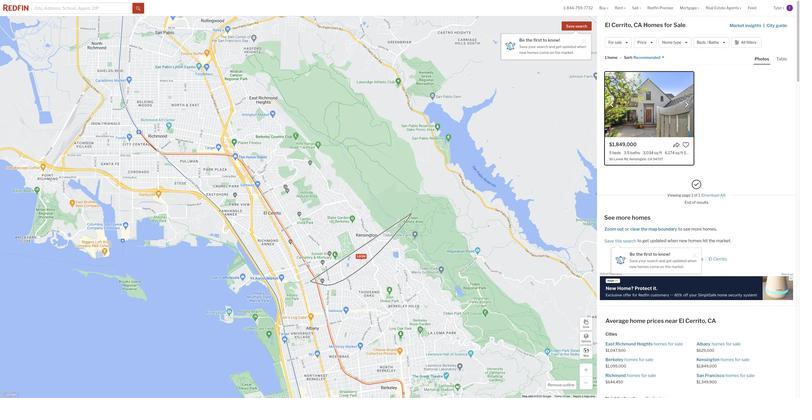 Task type: locate. For each thing, give the bounding box(es) containing it.
save inside button
[[566, 24, 575, 28]]

▾ for buy ▾
[[607, 6, 609, 10]]

home inside 1 home •
[[608, 55, 618, 60]]

zoom
[[605, 227, 616, 232]]

error
[[590, 395, 596, 398]]

for up kensington homes for sale $1,849,000
[[726, 342, 732, 347]]

beds / baths
[[697, 40, 719, 45]]

more up out
[[616, 214, 631, 221]]

page
[[682, 193, 691, 197]]

2 horizontal spatial get
[[666, 259, 672, 263]]

sale inside button
[[615, 40, 622, 45]]

map button
[[580, 346, 593, 359]]

market.
[[561, 50, 574, 55], [716, 238, 732, 243], [672, 265, 684, 269]]

options button
[[580, 332, 593, 345]]

▾ right agents
[[740, 6, 742, 10]]

and
[[549, 45, 555, 49], [659, 259, 666, 263]]

0 vertical spatial ca
[[634, 22, 642, 28]]

neighborhoods element
[[606, 392, 637, 398]]

zoom out button
[[604, 227, 624, 232]]

report
[[782, 273, 790, 276], [573, 395, 581, 398]]

0 horizontal spatial be the first to know! dialog
[[501, 31, 591, 59]]

1 vertical spatial home
[[630, 318, 646, 324]]

1-844-759-7732 link
[[564, 6, 593, 10]]

of left the use
[[563, 395, 565, 398]]

0 vertical spatial when
[[577, 45, 586, 49]]

0 horizontal spatial map
[[522, 395, 528, 398]]

0 horizontal spatial your
[[529, 45, 536, 49]]

map left data
[[522, 395, 528, 398]]

sq right 6,174
[[676, 151, 680, 155]]

cerrito, down rent ▾ button
[[612, 22, 633, 28]]

1 horizontal spatial come
[[650, 265, 659, 269]]

2 horizontal spatial market.
[[716, 238, 732, 243]]

richmond up $1,047,500
[[616, 342, 636, 347]]

1 vertical spatial come
[[650, 265, 659, 269]]

el for el cerrito
[[709, 257, 712, 262]]

map down options
[[584, 354, 589, 357]]

for down the berkeley homes for sale $1,095,000
[[641, 373, 647, 378]]

zoom out or clear the map boundary to see more homes.
[[605, 227, 717, 232]]

average home prices near el cerrito, ca
[[606, 318, 716, 324]]

1 vertical spatial ca
[[648, 157, 653, 161]]

baths
[[709, 40, 719, 45]]

new for be the first to know! dialog to the left
[[520, 50, 527, 55]]

0 horizontal spatial know!
[[548, 38, 560, 43]]

0 horizontal spatial save your search and get updated when new homes come on the market.
[[520, 45, 586, 55]]

1 horizontal spatial map
[[649, 227, 657, 232]]

on for be the first to know! dialog to the left
[[550, 50, 554, 55]]

when right redfin link
[[688, 259, 697, 263]]

end
[[685, 200, 692, 205]]

1 horizontal spatial first
[[644, 252, 652, 257]]

0 horizontal spatial first
[[534, 38, 542, 43]]

1 vertical spatial your
[[639, 259, 646, 263]]

2 vertical spatial updated
[[673, 259, 687, 263]]

1 horizontal spatial on
[[660, 265, 664, 269]]

for down kensington homes for sale $1,849,000
[[740, 373, 746, 378]]

lenox
[[614, 157, 624, 161]]

0 horizontal spatial market.
[[561, 50, 574, 55]]

new for the bottom be the first to know! dialog
[[630, 265, 637, 269]]

price button
[[634, 37, 657, 48]]

table
[[777, 57, 787, 62]]

0 vertical spatial richmond
[[616, 342, 636, 347]]

ft left (lot)
[[681, 151, 683, 155]]

for inside albany homes for sale $629,000
[[726, 342, 732, 347]]

sell
[[632, 6, 639, 10]]

near
[[665, 318, 678, 324]]

redfin inside button
[[648, 6, 659, 10]]

1 up end of results
[[699, 193, 700, 197]]

0 vertical spatial be the first to know!
[[520, 38, 560, 43]]

1 horizontal spatial 1
[[692, 193, 693, 197]]

be the first to know! for the bottom be the first to know! dialog
[[630, 252, 671, 257]]

sort :
[[624, 55, 633, 60]]

el cerrito link
[[709, 257, 727, 262]]

search inside button
[[576, 24, 587, 28]]

of for use
[[563, 395, 565, 398]]

1 left •
[[605, 55, 607, 60]]

save your search and get updated when new homes come on the market. for the bottom be the first to know! dialog
[[630, 259, 697, 269]]

0 horizontal spatial new
[[520, 50, 527, 55]]

1 horizontal spatial more
[[692, 227, 702, 232]]

ca up cities heading
[[708, 318, 716, 324]]

map inside button
[[584, 354, 589, 357]]

richmond up $644,450
[[606, 373, 626, 378]]

0 vertical spatial cerrito,
[[612, 22, 633, 28]]

1 horizontal spatial sq
[[676, 151, 680, 155]]

1 horizontal spatial market.
[[672, 265, 684, 269]]

1 vertical spatial el
[[709, 257, 712, 262]]

0 vertical spatial be
[[520, 38, 525, 43]]

of up end of results
[[694, 193, 698, 197]]

updated down save search
[[562, 45, 576, 49]]

ca left 'homes'
[[634, 22, 642, 28]]

report inside button
[[782, 273, 790, 276]]

photos
[[755, 57, 769, 62]]

kensington
[[697, 357, 720, 363]]

$1,849,000 up 3.5
[[609, 142, 637, 147]]

for inside richmond homes for sale $644,450
[[641, 373, 647, 378]]

sale inside albany homes for sale $629,000
[[733, 342, 741, 347]]

0 vertical spatial home
[[608, 55, 618, 60]]

0 vertical spatial your
[[529, 45, 536, 49]]

2 horizontal spatial when
[[688, 259, 697, 263]]

3 ▾ from the left
[[639, 6, 641, 10]]

mortgage ▾ button
[[677, 0, 703, 16]]

0 vertical spatial new
[[520, 50, 527, 55]]

1 horizontal spatial be
[[630, 252, 635, 257]]

redfin link
[[666, 257, 679, 262]]

favorite button checkbox
[[683, 142, 690, 148]]

1
[[605, 55, 607, 60], [692, 193, 693, 197], [699, 193, 700, 197]]

0 vertical spatial report
[[782, 273, 790, 276]]

home left the prices
[[630, 318, 646, 324]]

be
[[520, 38, 525, 43], [630, 252, 635, 257]]

2 vertical spatial get
[[666, 259, 672, 263]]

redfin for redfin premier
[[648, 6, 659, 10]]

report a map error link
[[573, 395, 596, 398]]

1 horizontal spatial map
[[584, 354, 589, 357]]

homes inside richmond homes for sale $644,450
[[627, 373, 641, 378]]

2 horizontal spatial 1
[[699, 193, 700, 197]]

0 vertical spatial updated
[[562, 45, 576, 49]]

1 horizontal spatial be the first to know!
[[630, 252, 671, 257]]

for left sale
[[664, 22, 673, 28]]

▾ for sell ▾
[[639, 6, 641, 10]]

google image
[[1, 391, 19, 398]]

0 vertical spatial on
[[550, 50, 554, 55]]

cerrito, up cities heading
[[686, 318, 707, 324]]

▾ for tyler ▾
[[783, 6, 785, 10]]

2 ▾ from the left
[[624, 6, 626, 10]]

for up san francisco homes for sale $1,349,900
[[735, 357, 741, 363]]

•
[[620, 56, 622, 60]]

2 horizontal spatial updated
[[673, 259, 687, 263]]

ft up 94707
[[659, 151, 662, 155]]

el left cerrito at the right bottom
[[709, 257, 712, 262]]

0 vertical spatial more
[[616, 214, 631, 221]]

favorite button image
[[683, 142, 690, 148]]

el down buy ▾ button
[[605, 22, 610, 28]]

homes
[[527, 50, 539, 55], [632, 214, 651, 221], [688, 238, 702, 243], [638, 265, 649, 269], [654, 342, 667, 347], [712, 342, 725, 347], [625, 357, 638, 363], [721, 357, 734, 363], [627, 373, 641, 378], [726, 373, 739, 378]]

homes inside san francisco homes for sale $1,349,900
[[726, 373, 739, 378]]

ca down 3,034
[[648, 157, 653, 161]]

▾ right tyler
[[783, 6, 785, 10]]

all
[[741, 40, 746, 45]]

0 vertical spatial save your search and get updated when new homes come on the market.
[[520, 45, 586, 55]]

your for be the first to know! dialog to the left
[[529, 45, 536, 49]]

homes inside the berkeley homes for sale $1,095,000
[[625, 357, 638, 363]]

0 vertical spatial first
[[534, 38, 542, 43]]

4 ▾ from the left
[[698, 6, 700, 10]]

1 vertical spatial and
[[659, 259, 666, 263]]

1 horizontal spatial your
[[639, 259, 646, 263]]

redfin premier button
[[644, 0, 677, 16]]

report for report ad
[[782, 273, 790, 276]]

0 vertical spatial market.
[[561, 50, 574, 55]]

0 horizontal spatial redfin
[[648, 6, 659, 10]]

1 vertical spatial on
[[660, 265, 664, 269]]

1 horizontal spatial ca
[[648, 157, 653, 161]]

know! for be the first to know! dialog to the left
[[548, 38, 560, 43]]

1 horizontal spatial $1,849,000
[[697, 364, 717, 369]]

when
[[577, 45, 586, 49], [668, 238, 678, 243], [688, 259, 697, 263]]

home type
[[662, 40, 681, 45]]

sq up 94707
[[654, 151, 659, 155]]

el for el cerrito, ca homes for sale
[[605, 22, 610, 28]]

guide
[[776, 23, 787, 28]]

1 vertical spatial $1,849,000
[[697, 364, 717, 369]]

6 ▾ from the left
[[783, 6, 785, 10]]

0 vertical spatial el
[[605, 22, 610, 28]]

1 ▾ from the left
[[607, 6, 609, 10]]

0 vertical spatial be the first to know! dialog
[[501, 31, 591, 59]]

0 horizontal spatial more
[[616, 214, 631, 221]]

▾ right mortgage
[[698, 6, 700, 10]]

2 ft from the left
[[681, 151, 683, 155]]

save your search and get updated when new homes come on the market.
[[520, 45, 586, 55], [630, 259, 697, 269]]

$1,849,000 down kensington
[[697, 364, 717, 369]]

0 horizontal spatial ca
[[634, 22, 642, 28]]

for inside san francisco homes for sale $1,349,900
[[740, 373, 746, 378]]

$1,095,000
[[606, 364, 626, 369]]

be the first to know! dialog
[[501, 31, 591, 59], [612, 245, 702, 274]]

richmond
[[616, 342, 636, 347], [606, 373, 626, 378]]

home left •
[[608, 55, 618, 60]]

5
[[609, 151, 612, 155]]

1 vertical spatial map
[[522, 395, 528, 398]]

sale inside san francisco homes for sale $1,349,900
[[747, 373, 755, 378]]

on for the bottom be the first to know! dialog
[[660, 265, 664, 269]]

report ad
[[782, 273, 793, 276]]

1 vertical spatial new
[[679, 238, 688, 243]]

terms of use link
[[555, 395, 570, 398]]

albany
[[697, 342, 711, 347]]

report for report a map error
[[573, 395, 581, 398]]

0 horizontal spatial get
[[556, 45, 562, 49]]

sale inside richmond homes for sale $644,450
[[648, 373, 656, 378]]

1.85m
[[357, 255, 366, 258]]

buy ▾ button
[[599, 0, 609, 16]]

0 vertical spatial $1,849,000
[[609, 142, 637, 147]]

1 vertical spatial know!
[[658, 252, 671, 257]]

el right near
[[679, 318, 684, 324]]

home
[[662, 40, 673, 45]]

1 horizontal spatial get
[[643, 238, 649, 243]]

0 horizontal spatial 1
[[605, 55, 607, 60]]

redfin left "premier"
[[648, 6, 659, 10]]

0 vertical spatial know!
[[548, 38, 560, 43]]

updated down to get updated when new homes hit the market. on the right
[[673, 259, 687, 263]]

0 horizontal spatial come
[[540, 50, 549, 55]]

updated down zoom out or clear the map boundary to see more homes.
[[650, 238, 667, 243]]

1 horizontal spatial new
[[630, 265, 637, 269]]

1 vertical spatial cerrito,
[[686, 318, 707, 324]]

2 vertical spatial el
[[679, 318, 684, 324]]

save
[[566, 24, 575, 28], [520, 45, 528, 49], [605, 239, 614, 244], [630, 259, 638, 263]]

know! for the bottom be the first to know! dialog
[[658, 252, 671, 257]]

homes
[[644, 22, 663, 28]]

2 horizontal spatial ca
[[708, 318, 716, 324]]

of right end
[[692, 200, 696, 205]]

cerrito,
[[612, 22, 633, 28], [686, 318, 707, 324]]

0 horizontal spatial home
[[608, 55, 618, 60]]

1 horizontal spatial cerrito,
[[686, 318, 707, 324]]

beds / baths button
[[694, 37, 729, 48]]

ft for 3,034 sq ft
[[659, 151, 662, 155]]

first for the bottom be the first to know! dialog
[[644, 252, 652, 257]]

be for be the first to know! dialog to the left
[[520, 38, 525, 43]]

0 vertical spatial map
[[649, 227, 657, 232]]

sell ▾ button
[[629, 0, 644, 16]]

1 vertical spatial be the first to know!
[[630, 252, 671, 257]]

type
[[674, 40, 681, 45]]

1 vertical spatial of
[[692, 200, 696, 205]]

2 sq from the left
[[676, 151, 680, 155]]

san francisco homes for sale $1,349,900
[[697, 373, 755, 384]]

kensington,
[[630, 157, 647, 161]]

0 vertical spatial map
[[584, 354, 589, 357]]

home
[[608, 55, 618, 60], [630, 318, 646, 324]]

0 horizontal spatial and
[[549, 45, 555, 49]]

0 vertical spatial redfin
[[648, 6, 659, 10]]

use
[[566, 395, 570, 398]]

(lot)
[[684, 151, 691, 155]]

map left boundary
[[649, 227, 657, 232]]

sell ▾ button
[[632, 0, 641, 16]]

report left ad
[[782, 273, 790, 276]]

come for be the first to know! dialog to the left
[[540, 50, 549, 55]]

1 horizontal spatial home
[[630, 318, 646, 324]]

real estate agents ▾
[[706, 6, 742, 10]]

2 vertical spatial market.
[[672, 265, 684, 269]]

2 horizontal spatial el
[[709, 257, 712, 262]]

▾ right rent
[[624, 6, 626, 10]]

▾ right buy
[[607, 6, 609, 10]]

2 vertical spatial new
[[630, 265, 637, 269]]

report left a at the right
[[573, 395, 581, 398]]

1 vertical spatial be
[[630, 252, 635, 257]]

for down east richmond heights homes for sale $1,047,500
[[639, 357, 645, 363]]

sq for 3,034
[[654, 151, 659, 155]]

photo of 50 lenox rd, kensington, ca 94707 image
[[605, 72, 694, 137]]

el cerrito
[[709, 257, 727, 262]]

City, Address, School, Agent, ZIP search field
[[32, 3, 132, 14]]

redfin left california
[[666, 257, 679, 262]]

your for the bottom be the first to know! dialog
[[639, 259, 646, 263]]

on
[[550, 50, 554, 55], [660, 265, 664, 269]]

tyler
[[774, 6, 782, 10]]

average
[[606, 318, 629, 324]]

california
[[685, 257, 703, 262]]

for inside kensington homes for sale $1,849,000
[[735, 357, 741, 363]]

sq for 6,174
[[676, 151, 680, 155]]

0 horizontal spatial be
[[520, 38, 525, 43]]

draw button
[[580, 317, 593, 331]]

0 horizontal spatial ft
[[659, 151, 662, 155]]

report ad button
[[782, 273, 793, 277]]

1 right page
[[692, 193, 693, 197]]

know!
[[548, 38, 560, 43], [658, 252, 671, 257]]

data
[[528, 395, 534, 398]]

richmond inside east richmond heights homes for sale $1,047,500
[[616, 342, 636, 347]]

▾ right sell
[[639, 6, 641, 10]]

ft for 6,174 sq ft (lot)
[[681, 151, 683, 155]]

more right see
[[692, 227, 702, 232]]

for down near
[[668, 342, 674, 347]]

when down boundary
[[668, 238, 678, 243]]

homes inside albany homes for sale $629,000
[[712, 342, 725, 347]]

1 horizontal spatial and
[[659, 259, 666, 263]]

2 vertical spatial of
[[563, 395, 565, 398]]

when down save search
[[577, 45, 586, 49]]

0 horizontal spatial report
[[573, 395, 581, 398]]

1 ft from the left
[[659, 151, 662, 155]]

1 vertical spatial report
[[573, 395, 581, 398]]

out
[[617, 227, 624, 232]]

come
[[540, 50, 549, 55], [650, 265, 659, 269]]

homes inside kensington homes for sale $1,849,000
[[721, 357, 734, 363]]

for inside the berkeley homes for sale $1,095,000
[[639, 357, 645, 363]]

all filters
[[741, 40, 757, 45]]

1 vertical spatial richmond
[[606, 373, 626, 378]]

1 sq from the left
[[654, 151, 659, 155]]

be for the bottom be the first to know! dialog
[[630, 252, 635, 257]]

city
[[767, 23, 775, 28]]

map right a at the right
[[584, 395, 589, 398]]

0 vertical spatial come
[[540, 50, 549, 55]]

clear
[[630, 227, 640, 232]]

your
[[529, 45, 536, 49], [639, 259, 646, 263]]

1 vertical spatial save your search and get updated when new homes come on the market.
[[630, 259, 697, 269]]

▾
[[607, 6, 609, 10], [624, 6, 626, 10], [639, 6, 641, 10], [698, 6, 700, 10], [740, 6, 742, 10], [783, 6, 785, 10]]



Task type: describe. For each thing, give the bounding box(es) containing it.
remove
[[548, 383, 562, 387]]

photos button
[[754, 56, 775, 65]]

baths
[[630, 151, 640, 155]]

50
[[609, 157, 614, 161]]

3,034
[[643, 151, 654, 155]]

6,174 sq ft (lot)
[[665, 151, 691, 155]]

when for the bottom be the first to know! dialog
[[688, 259, 697, 263]]

for sale
[[609, 40, 622, 45]]

sort
[[624, 55, 632, 60]]

rent
[[615, 6, 623, 10]]

albany homes for sale $629,000
[[697, 342, 741, 353]]

real estate agents ▾ link
[[706, 0, 742, 16]]

first for be the first to know! dialog to the left
[[534, 38, 542, 43]]

▾ for mortgage ▾
[[698, 6, 700, 10]]

3.5 baths
[[624, 151, 640, 155]]

:
[[632, 55, 633, 60]]

and for be the first to know! dialog to the left
[[549, 45, 555, 49]]

1 vertical spatial more
[[692, 227, 702, 232]]

report a map error
[[573, 395, 596, 398]]

beds
[[613, 151, 621, 155]]

cities
[[606, 332, 617, 337]]

table button
[[775, 56, 788, 64]]

rent ▾
[[615, 6, 626, 10]]

$1,849,000 inside kensington homes for sale $1,849,000
[[697, 364, 717, 369]]

next button image
[[684, 102, 690, 107]]

kensington homes for sale $1,849,000
[[697, 357, 750, 369]]

2 vertical spatial ca
[[708, 318, 716, 324]]

market. for be the first to know! dialog to the left
[[561, 50, 574, 55]]

$1,047,500
[[606, 348, 626, 353]]

viewing
[[668, 193, 681, 197]]

market insights | city guide
[[730, 23, 787, 28]]

all filters button
[[731, 37, 762, 48]]

all)
[[720, 193, 726, 197]]

market. for the bottom be the first to know! dialog
[[672, 265, 684, 269]]

when for be the first to know! dialog to the left
[[577, 45, 586, 49]]

cities heading
[[606, 332, 788, 337]]

options
[[581, 340, 591, 343]]

$1,349,900
[[697, 380, 717, 384]]

a
[[582, 395, 583, 398]]

1 horizontal spatial el
[[679, 318, 684, 324]]

clear the map boundary button
[[630, 227, 678, 232]]

submit search image
[[136, 6, 140, 11]]

(download all) link
[[701, 193, 726, 197]]

user photo image
[[787, 5, 793, 11]]

rent ▾ button
[[615, 0, 626, 16]]

heights
[[637, 342, 653, 347]]

outline
[[563, 383, 575, 387]]

1-844-759-7732
[[564, 6, 593, 10]]

save your search and get updated when new homes come on the market. for be the first to know! dialog to the left
[[520, 45, 586, 55]]

redfin for redfin
[[666, 257, 679, 262]]

recommended button
[[633, 55, 665, 60]]

mortgage ▾
[[680, 6, 700, 10]]

feed
[[748, 6, 757, 10]]

this
[[615, 239, 622, 244]]

$629,000
[[697, 348, 715, 353]]

zip codes element
[[645, 392, 665, 398]]

see
[[604, 214, 615, 221]]

see more homes
[[604, 214, 651, 221]]

feed button
[[745, 0, 770, 16]]

ad
[[790, 273, 793, 276]]

|
[[764, 23, 765, 28]]

advertisement
[[600, 272, 622, 276]]

get for the bottom be the first to know! dialog
[[666, 259, 672, 263]]

save search button
[[562, 22, 592, 31]]

tyler ▾
[[774, 6, 785, 10]]

1 vertical spatial market.
[[716, 238, 732, 243]]

updated for be the first to know! dialog to the left
[[562, 45, 576, 49]]

1 vertical spatial when
[[668, 238, 678, 243]]

francisco
[[705, 373, 725, 378]]

map for map
[[584, 354, 589, 357]]

mortgage ▾ button
[[680, 0, 700, 16]]

sale inside east richmond heights homes for sale $1,047,500
[[675, 342, 683, 347]]

map region
[[0, 0, 646, 398]]

$644,450
[[606, 380, 623, 384]]

and for the bottom be the first to know! dialog
[[659, 259, 666, 263]]

filters
[[747, 40, 757, 45]]

759-
[[576, 6, 584, 10]]

5 ▾ from the left
[[740, 6, 742, 10]]

94707
[[653, 157, 663, 161]]

home for average
[[630, 318, 646, 324]]

california link
[[685, 257, 703, 262]]

end of results
[[685, 200, 709, 205]]

ad region
[[600, 276, 793, 300]]

premier
[[660, 6, 674, 10]]

844-
[[567, 6, 576, 10]]

buy
[[599, 6, 606, 10]]

east richmond heights homes for sale $1,047,500
[[606, 342, 683, 353]]

boundary
[[658, 227, 677, 232]]

0 horizontal spatial $1,849,000
[[609, 142, 637, 147]]

san
[[697, 373, 704, 378]]

©2023
[[534, 395, 542, 398]]

1-
[[564, 6, 567, 10]]

real
[[706, 6, 714, 10]]

7732
[[584, 6, 593, 10]]

berkeley homes for sale $1,095,000
[[606, 357, 654, 369]]

redfin premier
[[648, 6, 674, 10]]

berkeley
[[606, 357, 624, 363]]

home for 1
[[608, 55, 618, 60]]

richmond inside richmond homes for sale $644,450
[[606, 373, 626, 378]]

sell ▾
[[632, 6, 641, 10]]

▾ for rent ▾
[[624, 6, 626, 10]]

updated for the bottom be the first to know! dialog
[[673, 259, 687, 263]]

previous button image
[[609, 102, 615, 107]]

market
[[730, 23, 745, 28]]

come for the bottom be the first to know! dialog
[[650, 265, 659, 269]]

homes inside east richmond heights homes for sale $1,047,500
[[654, 342, 667, 347]]

recommended
[[634, 55, 661, 60]]

be the first to know! for be the first to know! dialog to the left
[[520, 38, 560, 43]]

/
[[707, 40, 708, 45]]

real estate agents ▾ button
[[703, 0, 745, 16]]

1 vertical spatial get
[[643, 238, 649, 243]]

1 horizontal spatial updated
[[650, 238, 667, 243]]

terms
[[555, 395, 562, 398]]

for inside east richmond heights homes for sale $1,047,500
[[668, 342, 674, 347]]

1 vertical spatial map
[[584, 395, 589, 398]]

1 vertical spatial be the first to know! dialog
[[612, 245, 702, 274]]

get for be the first to know! dialog to the left
[[556, 45, 562, 49]]

prices
[[647, 318, 664, 324]]

1 inside 1 home •
[[605, 55, 607, 60]]

sale inside kensington homes for sale $1,849,000
[[742, 357, 750, 363]]

rent ▾ button
[[612, 0, 629, 16]]

0 vertical spatial of
[[694, 193, 698, 197]]

sale inside the berkeley homes for sale $1,095,000
[[646, 357, 654, 363]]

of for results
[[692, 200, 696, 205]]

viewing page 1 of 1 (download all)
[[668, 193, 726, 197]]

richmond homes for sale $644,450
[[606, 373, 656, 384]]

beds
[[697, 40, 706, 45]]

map for map data ©2023 google
[[522, 395, 528, 398]]



Task type: vqa. For each thing, say whether or not it's contained in the screenshot.
first with from the right
no



